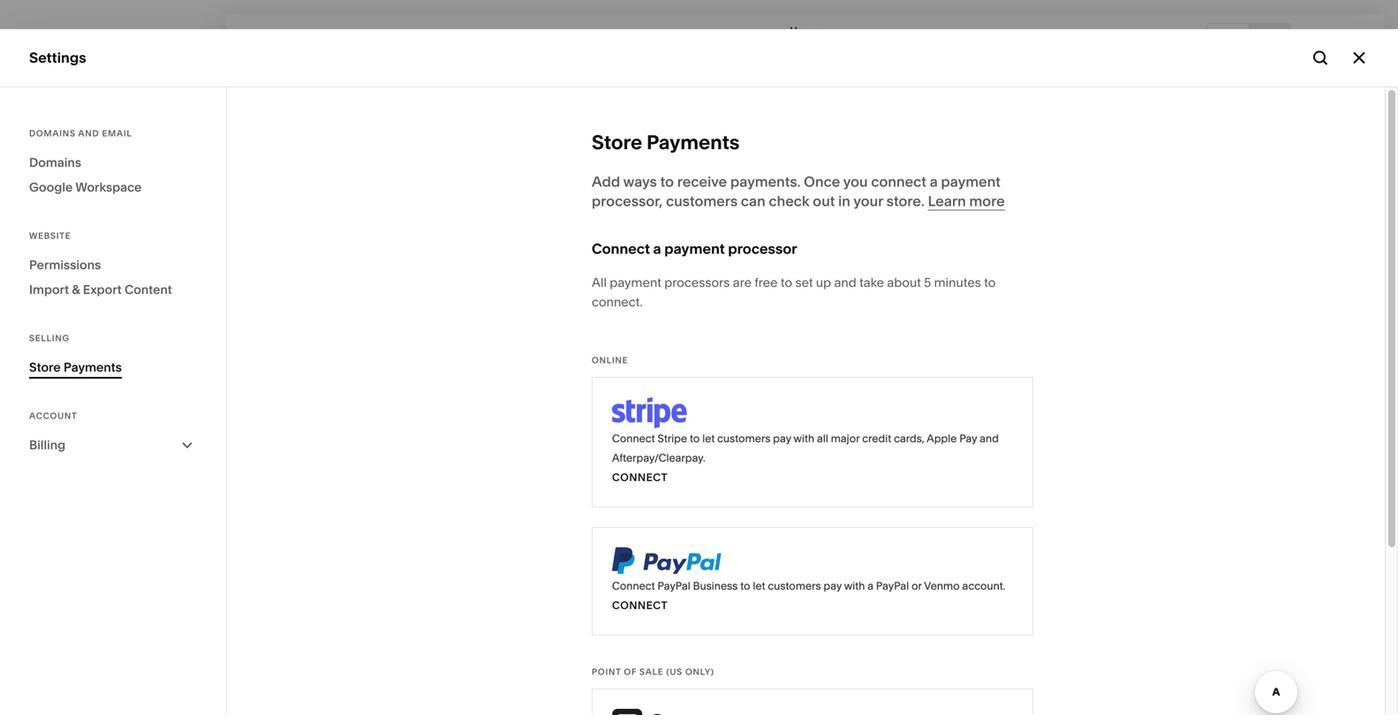 Task type: locate. For each thing, give the bounding box(es) containing it.
payment
[[941, 173, 1001, 190], [664, 240, 725, 257], [610, 275, 661, 290]]

0 vertical spatial pay
[[773, 432, 791, 445]]

domains for domains
[[29, 155, 81, 170]]

connect for stripe
[[612, 432, 655, 445]]

more
[[969, 193, 1005, 210]]

2 paypal from the left
[[876, 580, 909, 593]]

google workspace
[[29, 180, 142, 195]]

1 vertical spatial and
[[834, 275, 857, 290]]

store payments
[[592, 130, 740, 154], [29, 360, 122, 375]]

store payments link
[[29, 355, 197, 380]]

0 vertical spatial with
[[794, 432, 814, 445]]

let right the business
[[753, 580, 765, 593]]

2 horizontal spatial a
[[930, 173, 938, 190]]

payments up receive
[[647, 130, 740, 154]]

out
[[813, 193, 835, 210]]

expired.
[[556, 684, 603, 699]]

connect up all
[[592, 240, 650, 257]]

payment inside all payment processors are free to set up and take about 5 minutes to connect.
[[610, 275, 661, 290]]

and right 'up'
[[834, 275, 857, 290]]

add ways to receive payments. once you connect a payment processor, customers can check out in your store.
[[592, 173, 1001, 210]]

payment inside add ways to receive payments. once you connect a payment processor, customers can check out in your store.
[[941, 173, 1001, 190]]

add
[[592, 173, 620, 190]]

1 horizontal spatial a
[[868, 580, 874, 593]]

a inside add ways to receive payments. once you connect a payment processor, customers can check out in your store.
[[930, 173, 938, 190]]

connect button down "afterpay/clearpay."
[[612, 468, 668, 488]]

to inside connect stripe to let customers pay with all major credit cards, apple pay and afterpay/clearpay. connect
[[690, 432, 700, 445]]

domains link
[[29, 150, 197, 175]]

content
[[125, 282, 172, 297]]

customers right the business
[[768, 580, 821, 593]]

with inside the connect paypal business to let customers pay with a paypal or venmo account. connect
[[844, 580, 865, 593]]

paypal left or
[[876, 580, 909, 593]]

1 vertical spatial with
[[844, 580, 865, 593]]

1 horizontal spatial your
[[853, 193, 883, 210]]

you
[[843, 173, 868, 190]]

0 vertical spatial a
[[930, 173, 938, 190]]

1 horizontal spatial paypal
[[876, 580, 909, 593]]

website
[[29, 231, 71, 241]]

payments down selling
[[64, 360, 122, 375]]

has
[[532, 684, 553, 699]]

your down you
[[853, 193, 883, 210]]

payment up the learn more
[[941, 173, 1001, 190]]

1 horizontal spatial pay
[[824, 580, 842, 593]]

customers right the stripe
[[717, 432, 771, 445]]

paypal
[[658, 580, 690, 593], [876, 580, 909, 593]]

domains
[[29, 128, 76, 139], [29, 155, 81, 170]]

store
[[592, 130, 642, 154], [29, 360, 61, 375]]

payments.
[[730, 173, 801, 190]]

let inside connect stripe to let customers pay with all major credit cards, apple pay and afterpay/clearpay. connect
[[702, 432, 715, 445]]

0 horizontal spatial a
[[653, 240, 661, 257]]

(us
[[666, 667, 683, 677]]

home
[[790, 25, 820, 38]]

0 horizontal spatial payment
[[610, 275, 661, 290]]

your
[[853, 193, 883, 210], [781, 684, 806, 699]]

to inside the connect paypal business to let customers pay with a paypal or venmo account. connect
[[740, 580, 750, 593]]

pay left all
[[773, 432, 791, 445]]

marketing
[[29, 141, 98, 158]]

0 vertical spatial store payments
[[592, 130, 740, 154]]

connect button
[[612, 468, 668, 488], [612, 596, 668, 616]]

0 horizontal spatial payments
[[64, 360, 122, 375]]

0 vertical spatial connect button
[[612, 468, 668, 488]]

store payments down selling
[[29, 360, 122, 375]]

2 domains from the top
[[29, 155, 81, 170]]

2 vertical spatial and
[[980, 432, 999, 445]]

2 vertical spatial payment
[[610, 275, 661, 290]]

paypal left the business
[[658, 580, 690, 593]]

connect up "afterpay/clearpay."
[[612, 432, 655, 445]]

a left or
[[868, 580, 874, 593]]

billing
[[29, 438, 65, 453]]

and inside all payment processors are free to set up and take about 5 minutes to connect.
[[834, 275, 857, 290]]

connect
[[871, 173, 926, 190]]

0 vertical spatial customers
[[666, 193, 738, 210]]

connect button up of
[[612, 596, 668, 616]]

1 vertical spatial connect button
[[612, 596, 668, 616]]

0 vertical spatial payment
[[941, 173, 1001, 190]]

store payments up ways
[[592, 130, 740, 154]]

pay
[[959, 432, 977, 445]]

all
[[592, 275, 607, 290]]

a inside the connect paypal business to let customers pay with a paypal or venmo account. connect
[[868, 580, 874, 593]]

store up add
[[592, 130, 642, 154]]

with left or
[[844, 580, 865, 593]]

5
[[924, 275, 931, 290]]

to left the set
[[781, 275, 792, 290]]

connect left the business
[[612, 580, 655, 593]]

connect down "afterpay/clearpay."
[[612, 471, 668, 484]]

your trial has expired. subscribe to continue editing your site.
[[478, 684, 833, 699]]

2 horizontal spatial and
[[980, 432, 999, 445]]

payment up processors
[[664, 240, 725, 257]]

1 vertical spatial customers
[[717, 432, 771, 445]]

1 horizontal spatial store
[[592, 130, 642, 154]]

processors
[[664, 275, 730, 290]]

2 connect button from the top
[[612, 596, 668, 616]]

a down processor,
[[653, 240, 661, 257]]

1 vertical spatial payments
[[64, 360, 122, 375]]

in
[[838, 193, 850, 210]]

export
[[83, 282, 122, 297]]

a up the learn
[[930, 173, 938, 190]]

account
[[29, 411, 77, 421]]

your left site.
[[781, 684, 806, 699]]

2 horizontal spatial payment
[[941, 173, 1001, 190]]

and
[[78, 128, 99, 139], [834, 275, 857, 290], [980, 432, 999, 445]]

1 vertical spatial store payments
[[29, 360, 122, 375]]

0 horizontal spatial let
[[702, 432, 715, 445]]

1 horizontal spatial with
[[844, 580, 865, 593]]

0 vertical spatial let
[[702, 432, 715, 445]]

up
[[816, 275, 831, 290]]

1 vertical spatial your
[[781, 684, 806, 699]]

to
[[660, 173, 674, 190], [781, 275, 792, 290], [984, 275, 996, 290], [690, 432, 700, 445], [740, 580, 750, 593], [668, 684, 680, 699]]

1 horizontal spatial payments
[[647, 130, 740, 154]]

0 horizontal spatial and
[[78, 128, 99, 139]]

permissions
[[29, 257, 101, 272]]

1 vertical spatial let
[[753, 580, 765, 593]]

scheduling
[[29, 172, 105, 189]]

a
[[930, 173, 938, 190], [653, 240, 661, 257], [868, 580, 874, 593]]

sale
[[639, 667, 664, 677]]

1 vertical spatial domains
[[29, 155, 81, 170]]

2 vertical spatial a
[[868, 580, 874, 593]]

with left all
[[794, 432, 814, 445]]

tab list
[[1208, 24, 1290, 53]]

connect a payment processor
[[592, 240, 797, 257]]

connect button for connect paypal business to let customers pay with a paypal or venmo account. connect
[[612, 596, 668, 616]]

2 vertical spatial customers
[[768, 580, 821, 593]]

domains inside domains link
[[29, 155, 81, 170]]

0 horizontal spatial pay
[[773, 432, 791, 445]]

customers down receive
[[666, 193, 738, 210]]

1 horizontal spatial let
[[753, 580, 765, 593]]

1 vertical spatial pay
[[824, 580, 842, 593]]

trial
[[507, 684, 529, 699]]

and right pay
[[980, 432, 999, 445]]

connect
[[592, 240, 650, 257], [612, 432, 655, 445], [612, 471, 668, 484], [612, 580, 655, 593], [612, 599, 668, 612]]

point of sale (us only)
[[592, 667, 714, 677]]

google workspace link
[[29, 175, 197, 200]]

1 horizontal spatial payment
[[664, 240, 725, 257]]

and left email
[[78, 128, 99, 139]]

0 horizontal spatial store
[[29, 360, 61, 375]]

customers
[[666, 193, 738, 210], [717, 432, 771, 445], [768, 580, 821, 593]]

1 horizontal spatial and
[[834, 275, 857, 290]]

0 horizontal spatial with
[[794, 432, 814, 445]]

let right the stripe
[[702, 432, 715, 445]]

to right ways
[[660, 173, 674, 190]]

to right the business
[[740, 580, 750, 593]]

0 vertical spatial domains
[[29, 128, 76, 139]]

online
[[592, 355, 628, 366]]

0 horizontal spatial store payments
[[29, 360, 122, 375]]

1 domains from the top
[[29, 128, 76, 139]]

pay left or
[[824, 580, 842, 593]]

ways
[[623, 173, 657, 190]]

payments
[[647, 130, 740, 154], [64, 360, 122, 375]]

pay inside the connect paypal business to let customers pay with a paypal or venmo account. connect
[[824, 580, 842, 593]]

payment up connect. at left top
[[610, 275, 661, 290]]

pay inside connect stripe to let customers pay with all major credit cards, apple pay and afterpay/clearpay. connect
[[773, 432, 791, 445]]

0 horizontal spatial paypal
[[658, 580, 690, 593]]

and inside connect stripe to let customers pay with all major credit cards, apple pay and afterpay/clearpay. connect
[[980, 432, 999, 445]]

learn more
[[928, 193, 1005, 210]]

0 vertical spatial and
[[78, 128, 99, 139]]

0 vertical spatial your
[[853, 193, 883, 210]]

store.
[[887, 193, 925, 210]]

domains up scheduling
[[29, 155, 81, 170]]

to right the stripe
[[690, 432, 700, 445]]

store down selling
[[29, 360, 61, 375]]

with
[[794, 432, 814, 445], [844, 580, 865, 593]]

domains up marketing
[[29, 128, 76, 139]]

1 vertical spatial a
[[653, 240, 661, 257]]

1 connect button from the top
[[612, 468, 668, 488]]

pay
[[773, 432, 791, 445], [824, 580, 842, 593]]



Task type: describe. For each thing, give the bounding box(es) containing it.
connect up of
[[612, 599, 668, 612]]

subscribe
[[606, 684, 665, 699]]

connect.
[[592, 295, 643, 310]]

with inside connect stripe to let customers pay with all major credit cards, apple pay and afterpay/clearpay. connect
[[794, 432, 814, 445]]

afterpay/clearpay.
[[612, 452, 705, 465]]

minutes
[[934, 275, 981, 290]]

point
[[592, 667, 621, 677]]

processor,
[[592, 193, 663, 210]]

connect paypal business to let customers pay with a paypal or venmo account. connect
[[612, 580, 1005, 612]]

billing link
[[29, 433, 197, 458]]

connect stripe to let customers pay with all major credit cards, apple pay and afterpay/clearpay. connect
[[612, 432, 999, 484]]

domains and email
[[29, 128, 132, 139]]

check
[[769, 193, 810, 210]]

once
[[804, 173, 840, 190]]

import
[[29, 282, 69, 297]]

major
[[831, 432, 860, 445]]

set
[[795, 275, 813, 290]]

free
[[755, 275, 778, 290]]

0 horizontal spatial your
[[781, 684, 806, 699]]

your inside add ways to receive payments. once you connect a payment processor, customers can check out in your store.
[[853, 193, 883, 210]]

scheduling link
[[29, 171, 196, 192]]

1 horizontal spatial store payments
[[592, 130, 740, 154]]

apple
[[927, 432, 957, 445]]

workspace
[[75, 180, 142, 195]]

1 vertical spatial store
[[29, 360, 61, 375]]

&
[[72, 282, 80, 297]]

venmo
[[924, 580, 960, 593]]

customers inside connect stripe to let customers pay with all major credit cards, apple pay and afterpay/clearpay. connect
[[717, 432, 771, 445]]

selling
[[29, 333, 70, 344]]

customers inside the connect paypal business to let customers pay with a paypal or venmo account. connect
[[768, 580, 821, 593]]

google
[[29, 180, 73, 195]]

a for connect paypal business to let customers pay with a paypal or venmo account. connect
[[868, 580, 874, 593]]

to down (us
[[668, 684, 680, 699]]

credit
[[862, 432, 891, 445]]

email
[[102, 128, 132, 139]]

let inside the connect paypal business to let customers pay with a paypal or venmo account. connect
[[753, 580, 765, 593]]

all
[[817, 432, 828, 445]]

processor
[[728, 240, 797, 257]]

to right minutes
[[984, 275, 996, 290]]

1 paypal from the left
[[658, 580, 690, 593]]

take
[[860, 275, 884, 290]]

connect for paypal
[[612, 580, 655, 593]]

your
[[478, 684, 504, 699]]

cards,
[[894, 432, 924, 445]]

account.
[[962, 580, 1005, 593]]

stripe
[[658, 432, 687, 445]]

to inside add ways to receive payments. once you connect a payment processor, customers can check out in your store.
[[660, 173, 674, 190]]

only)
[[685, 667, 714, 677]]

connect for a
[[592, 240, 650, 257]]

all payment processors are free to set up and take about 5 minutes to connect.
[[592, 275, 996, 310]]

0 vertical spatial payments
[[647, 130, 740, 154]]

are
[[733, 275, 752, 290]]

of
[[624, 667, 637, 677]]

editing
[[737, 684, 778, 699]]

permissions link
[[29, 253, 197, 277]]

continue
[[683, 684, 734, 699]]

can
[[741, 193, 766, 210]]

billing button
[[29, 433, 197, 458]]

business
[[693, 580, 738, 593]]

marketing link
[[29, 140, 196, 161]]

1 vertical spatial payment
[[664, 240, 725, 257]]

receive
[[677, 173, 727, 190]]

import & export content
[[29, 282, 172, 297]]

learn
[[928, 193, 966, 210]]

learn more link
[[928, 193, 1005, 211]]

customers inside add ways to receive payments. once you connect a payment processor, customers can check out in your store.
[[666, 193, 738, 210]]

0 vertical spatial store
[[592, 130, 642, 154]]

connect button for connect stripe to let customers pay with all major credit cards, apple pay and afterpay/clearpay. connect
[[612, 468, 668, 488]]

or
[[912, 580, 922, 593]]

import & export content link
[[29, 277, 197, 302]]

about
[[887, 275, 921, 290]]

domains for domains and email
[[29, 128, 76, 139]]

site.
[[809, 684, 833, 699]]

settings
[[29, 49, 86, 66]]

a for add ways to receive payments. once you connect a payment processor, customers can check out in your store.
[[930, 173, 938, 190]]



Task type: vqa. For each thing, say whether or not it's contained in the screenshot.
1st Chevron Large Right Light icon
no



